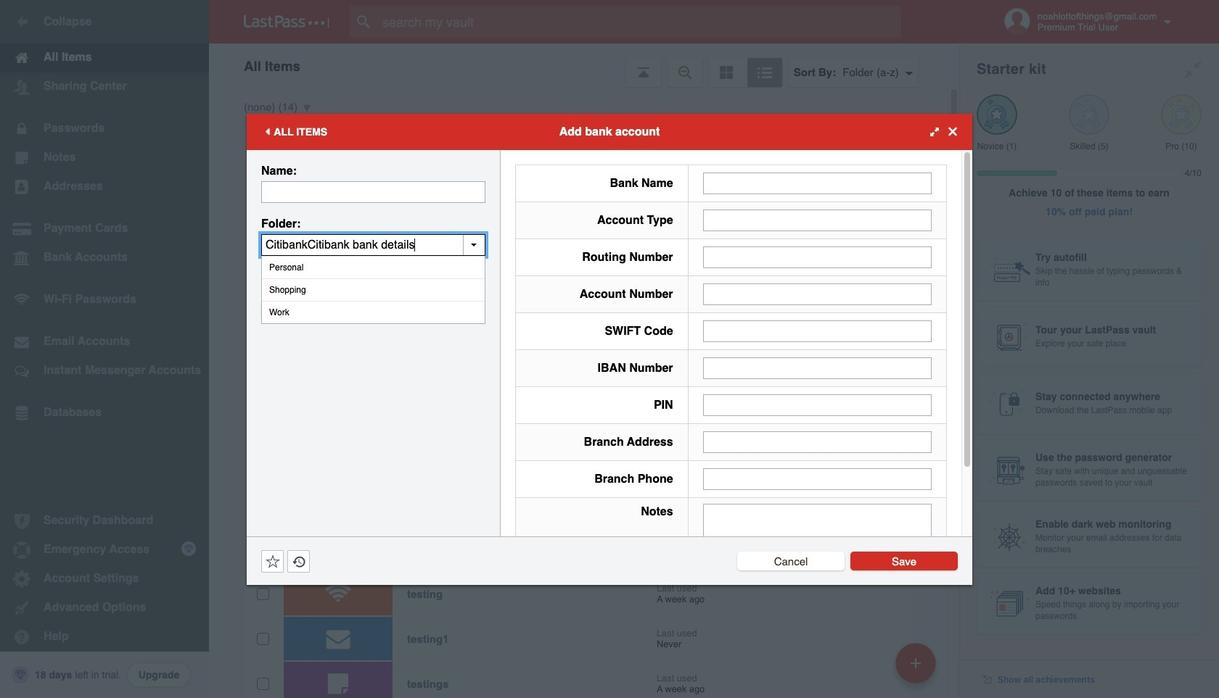 Task type: vqa. For each thing, say whether or not it's contained in the screenshot.
Password Field
no



Task type: describe. For each thing, give the bounding box(es) containing it.
Search search field
[[350, 6, 930, 38]]

new item navigation
[[890, 639, 945, 699]]

search my vault text field
[[350, 6, 930, 38]]

new item image
[[911, 659, 921, 669]]

vault options navigation
[[209, 44, 959, 87]]



Task type: locate. For each thing, give the bounding box(es) containing it.
main navigation navigation
[[0, 0, 209, 699]]

dialog
[[247, 114, 972, 603]]

None text field
[[261, 181, 485, 203], [703, 246, 932, 268], [703, 283, 932, 305], [703, 357, 932, 379], [703, 504, 932, 594], [261, 181, 485, 203], [703, 246, 932, 268], [703, 283, 932, 305], [703, 357, 932, 379], [703, 504, 932, 594]]

lastpass image
[[244, 15, 329, 28]]

None text field
[[703, 172, 932, 194], [703, 209, 932, 231], [261, 234, 485, 256], [703, 320, 932, 342], [703, 394, 932, 416], [703, 431, 932, 453], [703, 468, 932, 490], [703, 172, 932, 194], [703, 209, 932, 231], [261, 234, 485, 256], [703, 320, 932, 342], [703, 394, 932, 416], [703, 431, 932, 453], [703, 468, 932, 490]]



